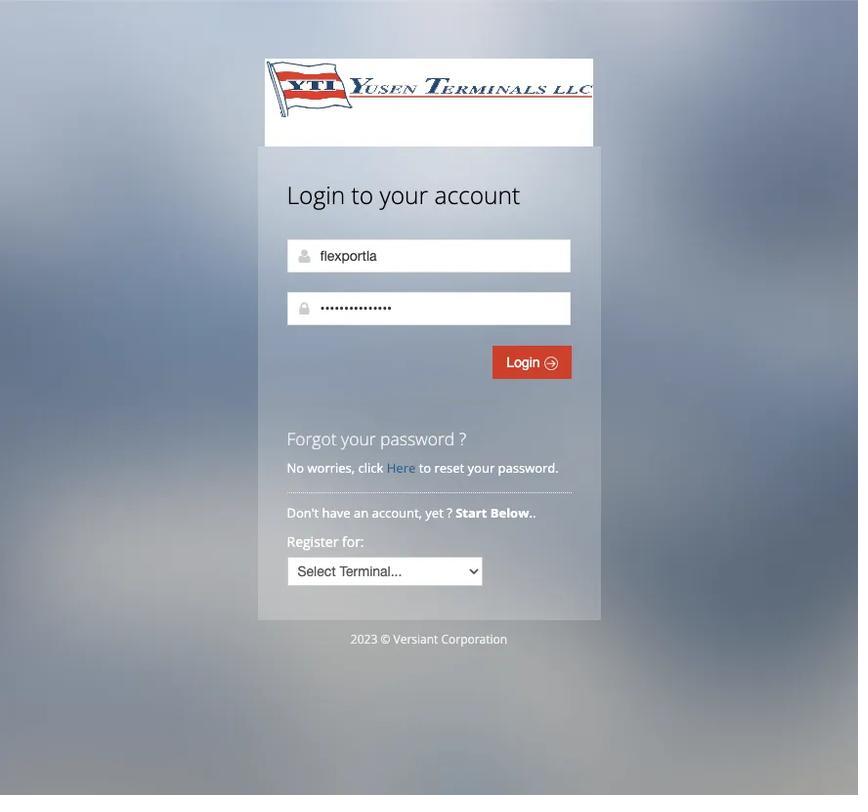 Task type: describe. For each thing, give the bounding box(es) containing it.
2023 © versiant corporation
[[351, 632, 508, 648]]

login to your account
[[287, 179, 520, 211]]

here
[[387, 460, 416, 477]]

password
[[380, 427, 455, 451]]

register for:
[[287, 533, 364, 551]]

don't have an account, yet ? start below. .
[[287, 505, 540, 522]]

0 horizontal spatial ?
[[447, 505, 452, 522]]

password.
[[498, 460, 559, 477]]

forgot
[[287, 427, 337, 451]]

here link
[[387, 460, 416, 477]]

click
[[358, 460, 384, 477]]

lock image
[[297, 301, 312, 317]]

register
[[287, 533, 339, 551]]

0 vertical spatial to
[[352, 179, 374, 211]]

forgot your password ? no worries, click here to reset your password.
[[287, 427, 559, 477]]

user image
[[297, 248, 312, 264]]

2023
[[351, 632, 378, 648]]

account
[[435, 179, 520, 211]]

an
[[354, 505, 369, 522]]



Task type: locate. For each thing, give the bounding box(es) containing it.
? up 'reset'
[[459, 427, 467, 451]]

1 horizontal spatial ?
[[459, 427, 467, 451]]

start
[[456, 505, 487, 522]]

to right here
[[419, 460, 431, 477]]

have
[[322, 505, 351, 522]]

.
[[533, 505, 536, 522]]

1 vertical spatial ?
[[447, 505, 452, 522]]

to up username text field
[[352, 179, 374, 211]]

1 horizontal spatial your
[[380, 179, 428, 211]]

0 horizontal spatial your
[[341, 427, 376, 451]]

login for login to your account
[[287, 179, 345, 211]]

login
[[287, 179, 345, 211], [507, 355, 544, 371]]

login inside button
[[507, 355, 544, 371]]

your up click
[[341, 427, 376, 451]]

1 horizontal spatial login
[[507, 355, 544, 371]]

yet
[[426, 505, 444, 522]]

2 horizontal spatial your
[[468, 460, 495, 477]]

corporation
[[441, 632, 508, 648]]

0 vertical spatial your
[[380, 179, 428, 211]]

2 vertical spatial your
[[468, 460, 495, 477]]

0 vertical spatial login
[[287, 179, 345, 211]]

0 vertical spatial ?
[[459, 427, 467, 451]]

for:
[[342, 533, 364, 551]]

account,
[[372, 505, 422, 522]]

below.
[[491, 505, 533, 522]]

? right yet
[[447, 505, 452, 522]]

your up username text field
[[380, 179, 428, 211]]

0 horizontal spatial to
[[352, 179, 374, 211]]

to inside forgot your password ? no worries, click here to reset your password.
[[419, 460, 431, 477]]

0 horizontal spatial login
[[287, 179, 345, 211]]

no
[[287, 460, 304, 477]]

©
[[381, 632, 390, 648]]

1 vertical spatial to
[[419, 460, 431, 477]]

?
[[459, 427, 467, 451], [447, 505, 452, 522]]

login button
[[493, 346, 572, 379]]

your right 'reset'
[[468, 460, 495, 477]]

Username text field
[[287, 240, 571, 273]]

worries,
[[307, 460, 355, 477]]

1 vertical spatial your
[[341, 427, 376, 451]]

to
[[352, 179, 374, 211], [419, 460, 431, 477]]

your
[[380, 179, 428, 211], [341, 427, 376, 451], [468, 460, 495, 477]]

1 vertical spatial login
[[507, 355, 544, 371]]

? inside forgot your password ? no worries, click here to reset your password.
[[459, 427, 467, 451]]

Password password field
[[287, 292, 571, 326]]

login for login
[[507, 355, 544, 371]]

don't
[[287, 505, 319, 522]]

swapright image
[[544, 357, 558, 371]]

reset
[[435, 460, 465, 477]]

versiant
[[394, 632, 438, 648]]

1 horizontal spatial to
[[419, 460, 431, 477]]



